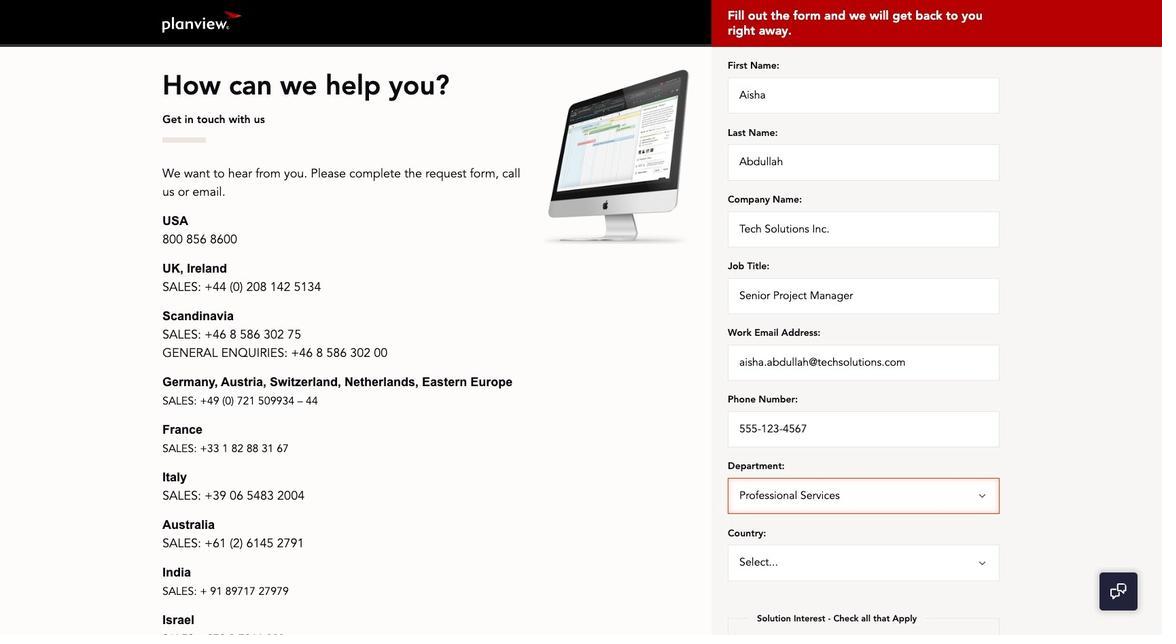 Task type: describe. For each thing, give the bounding box(es) containing it.
planview logo image
[[162, 11, 242, 33]]



Task type: locate. For each thing, give the bounding box(es) containing it.
None text field
[[728, 78, 1000, 114], [728, 278, 1000, 314], [728, 78, 1000, 114], [728, 278, 1000, 314]]

None text field
[[728, 144, 1000, 181], [728, 211, 1000, 247], [728, 144, 1000, 181], [728, 211, 1000, 247]]

None telephone field
[[728, 411, 1000, 448]]

contact us image
[[543, 69, 696, 244]]

None email field
[[728, 345, 1000, 381]]



